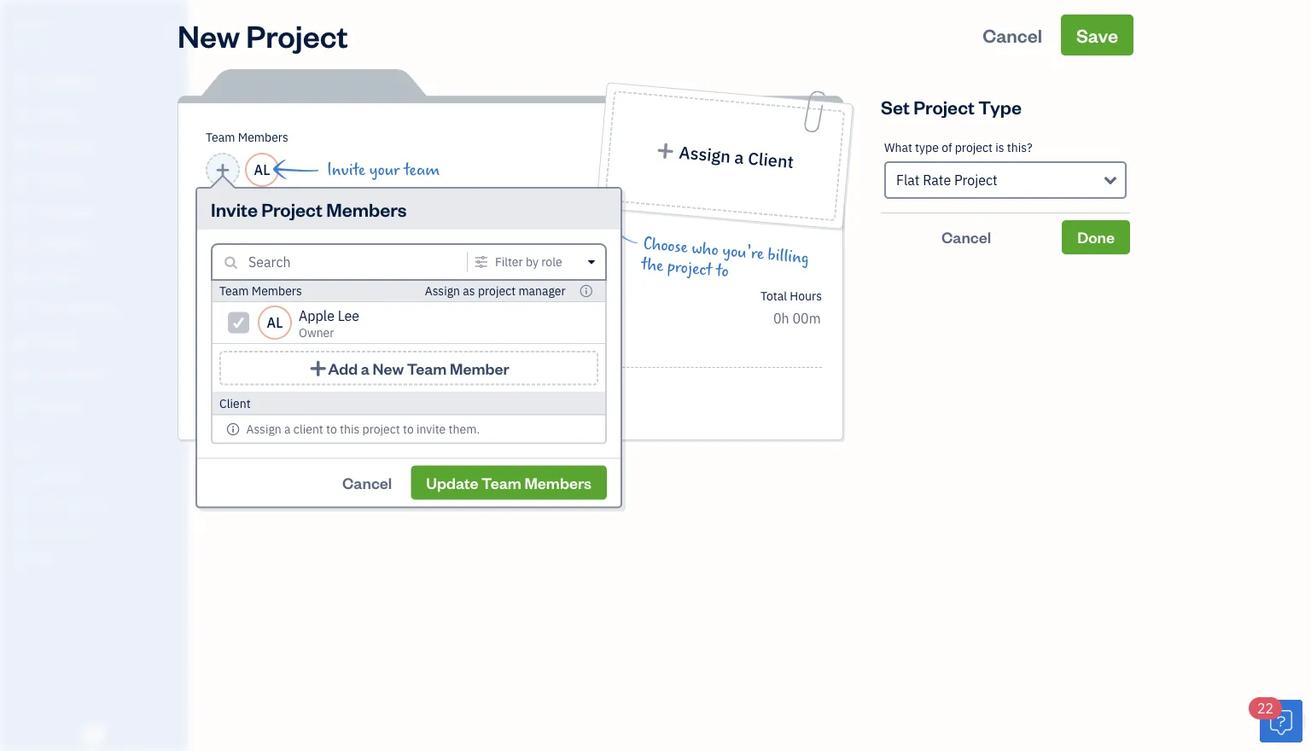 Task type: vqa. For each thing, say whether or not it's contained in the screenshot.
view archived clients or deleted
no



Task type: locate. For each thing, give the bounding box(es) containing it.
lee
[[338, 307, 360, 325]]

al
[[254, 161, 270, 179], [267, 314, 283, 332]]

plus image inside add a service button
[[278, 380, 293, 401]]

project
[[246, 15, 348, 55], [914, 94, 975, 119], [955, 171, 998, 189], [261, 197, 323, 221]]

team members up add team member image on the top left of page
[[206, 129, 288, 145]]

to for who
[[716, 262, 730, 281]]

apple left lee
[[299, 307, 335, 325]]

owner inside apple lee owner
[[299, 325, 334, 341]]

apple inside the 'main' 'element'
[[14, 15, 50, 33]]

0 vertical spatial invite
[[327, 161, 366, 179]]

team
[[404, 161, 440, 179]]

0 horizontal spatial new
[[178, 15, 240, 55]]

1 vertical spatial invite
[[211, 197, 258, 221]]

1 vertical spatial cancel button
[[881, 220, 1052, 254]]

1 horizontal spatial client
[[747, 147, 795, 173]]

project
[[955, 140, 993, 155], [667, 257, 713, 280], [478, 283, 516, 299], [363, 421, 400, 437]]

0 vertical spatial new
[[178, 15, 240, 55]]

1 horizontal spatial apple
[[299, 307, 335, 325]]

1 vertical spatial owner
[[299, 325, 334, 341]]

1 horizontal spatial owner
[[299, 325, 334, 341]]

cancel button up "type"
[[968, 15, 1058, 56]]

0 vertical spatial cancel
[[983, 23, 1043, 47]]

invite
[[327, 161, 366, 179], [211, 197, 258, 221]]

1 horizontal spatial flat
[[897, 171, 920, 189]]

hours
[[790, 288, 822, 304]]

add up add a service
[[328, 358, 358, 378]]

type
[[916, 140, 939, 155]]

new inside add a new team member button
[[373, 358, 404, 378]]

to
[[716, 262, 730, 281], [326, 421, 337, 437], [403, 421, 414, 437]]

rate for flat rate
[[510, 288, 535, 304]]

end date
[[199, 287, 248, 302]]

invoice image
[[11, 172, 32, 189]]

project down choose
[[667, 257, 713, 280]]

2 vertical spatial cancel button
[[327, 466, 408, 500]]

1 vertical spatial rate
[[510, 288, 535, 304]]

a inside assign a client
[[734, 146, 745, 169]]

0 horizontal spatial flat
[[487, 288, 507, 304]]

cancel button
[[968, 15, 1058, 56], [881, 220, 1052, 254], [327, 466, 408, 500]]

1 horizontal spatial plus image
[[309, 360, 328, 377]]

assign right plus image
[[679, 141, 732, 168]]

plus image
[[655, 141, 676, 160]]

team right update on the bottom of page
[[482, 473, 522, 493]]

role
[[542, 254, 562, 270]]

1 horizontal spatial new
[[373, 358, 404, 378]]

1 vertical spatial client
[[219, 395, 251, 411]]

apple for lee
[[299, 307, 335, 325]]

assign
[[679, 141, 732, 168], [425, 283, 460, 299], [246, 421, 282, 437]]

billing
[[767, 246, 810, 268]]

0 vertical spatial rate
[[923, 171, 951, 189]]

team members up end date in  format text box
[[219, 283, 302, 299]]

plus image up add a service
[[309, 360, 328, 377]]

2 vertical spatial cancel
[[342, 473, 392, 493]]

apple
[[14, 15, 50, 33], [299, 307, 335, 325]]

owner left lee
[[299, 325, 334, 341]]

team members
[[206, 129, 288, 145], [219, 283, 302, 299]]

team left the member
[[407, 358, 447, 378]]

1 horizontal spatial assign
[[425, 283, 460, 299]]

0 vertical spatial apple
[[14, 15, 50, 33]]

Hourly Budget text field
[[774, 310, 822, 327]]

flat inside "field"
[[897, 171, 920, 189]]

1 vertical spatial apple
[[299, 307, 335, 325]]

1 vertical spatial add
[[297, 381, 321, 399]]

cancel button for done
[[881, 220, 1052, 254]]

project right this
[[363, 421, 400, 437]]

apple up dashboard image
[[14, 15, 50, 33]]

total
[[761, 288, 787, 304]]

team inside 'button'
[[482, 473, 522, 493]]

settings image
[[13, 552, 183, 565]]

project image
[[11, 269, 32, 286]]

1 vertical spatial new
[[373, 358, 404, 378]]

1 horizontal spatial add
[[328, 358, 358, 378]]

invite left your
[[327, 161, 366, 179]]

assign left client at left
[[246, 421, 282, 437]]

0 horizontal spatial plus image
[[278, 380, 293, 401]]

1 vertical spatial info image
[[226, 422, 240, 436]]

a left client at left
[[284, 421, 291, 437]]

1 vertical spatial al
[[267, 314, 283, 332]]

cancel button down flat rate project in the right top of the page
[[881, 220, 1052, 254]]

0 horizontal spatial add
[[297, 381, 321, 399]]

info image down caretdown image
[[580, 284, 593, 298]]

to down who
[[716, 262, 730, 281]]

to inside 'choose who you're billing the project to'
[[716, 262, 730, 281]]

1 vertical spatial assign
[[425, 283, 460, 299]]

cancel
[[983, 23, 1043, 47], [942, 227, 992, 247], [342, 473, 392, 493]]

1 vertical spatial cancel
[[942, 227, 992, 247]]

0 vertical spatial assign
[[679, 141, 732, 168]]

rate down of on the top of page
[[923, 171, 951, 189]]

cancel button down assign a client to this project to invite them.
[[327, 466, 408, 500]]

project for set project type
[[914, 94, 975, 119]]

plus image
[[309, 360, 328, 377], [278, 380, 293, 401]]

0 horizontal spatial assign
[[246, 421, 282, 437]]

new
[[178, 15, 240, 55], [373, 358, 404, 378]]

team up add team member image on the top left of page
[[206, 129, 235, 145]]

flat down what
[[897, 171, 920, 189]]

update team members
[[426, 473, 592, 493]]

2 horizontal spatial assign
[[679, 141, 732, 168]]

client
[[294, 421, 323, 437]]

done button
[[1062, 220, 1131, 254]]

22 button
[[1249, 698, 1303, 743]]

0 vertical spatial client
[[747, 147, 795, 173]]

0 horizontal spatial owner
[[14, 34, 45, 48]]

filter
[[495, 254, 523, 270]]

owner inside apple owner
[[14, 34, 45, 48]]

0 vertical spatial add
[[328, 358, 358, 378]]

a for add a new team member
[[361, 358, 370, 378]]

info image
[[580, 284, 593, 298], [226, 422, 240, 436]]

add
[[328, 358, 358, 378], [297, 381, 321, 399]]

owner up dashboard image
[[14, 34, 45, 48]]

cancel up "type"
[[983, 23, 1043, 47]]

1 vertical spatial plus image
[[278, 380, 293, 401]]

members
[[238, 129, 288, 145], [326, 197, 407, 221], [252, 283, 302, 299], [525, 473, 592, 493]]

estimate image
[[11, 139, 32, 156]]

invite
[[417, 421, 446, 437]]

1 vertical spatial flat
[[487, 288, 507, 304]]

a inside add a new team member button
[[361, 358, 370, 378]]

0 vertical spatial plus image
[[309, 360, 328, 377]]

freshbooks image
[[80, 724, 108, 745]]

2 horizontal spatial to
[[716, 262, 730, 281]]

a for assign a client
[[734, 146, 745, 169]]

assign a client to this project to invite them.
[[246, 421, 480, 437]]

assign left as
[[425, 283, 460, 299]]

assign as project manager
[[425, 283, 566, 299]]

team
[[206, 129, 235, 145], [219, 283, 249, 299], [407, 358, 447, 378], [482, 473, 522, 493]]

0 horizontal spatial rate
[[510, 288, 535, 304]]

add up client at left
[[297, 381, 321, 399]]

assign inside assign a client
[[679, 141, 732, 168]]

project inside 'choose who you're billing the project to'
[[667, 257, 713, 280]]

invite for invite your team
[[327, 161, 366, 179]]

2 vertical spatial assign
[[246, 421, 282, 437]]

invite project members
[[211, 197, 407, 221]]

set project type
[[881, 94, 1022, 119]]

End date in  format text field
[[199, 310, 407, 327]]

invite down add team member image on the top left of page
[[211, 197, 258, 221]]

items and services image
[[13, 497, 183, 511]]

0 vertical spatial flat
[[897, 171, 920, 189]]

0 horizontal spatial apple
[[14, 15, 50, 33]]

1 vertical spatial team members
[[219, 283, 302, 299]]

client
[[747, 147, 795, 173], [219, 395, 251, 411]]

rate up amount (usd) text field
[[510, 288, 535, 304]]

Project Name text field
[[199, 209, 669, 243]]

add inside add a service button
[[297, 381, 321, 399]]

22
[[1258, 700, 1274, 718]]

this
[[340, 421, 360, 437]]

invite for invite project members
[[211, 197, 258, 221]]

is
[[996, 140, 1005, 155]]

flat
[[897, 171, 920, 189], [487, 288, 507, 304]]

save
[[1077, 23, 1119, 47]]

a right plus image
[[734, 146, 745, 169]]

type
[[979, 94, 1022, 119]]

to left this
[[326, 421, 337, 437]]

dashboard image
[[11, 74, 32, 91]]

0 vertical spatial owner
[[14, 34, 45, 48]]

0 horizontal spatial to
[[326, 421, 337, 437]]

plus image for add a new team member
[[309, 360, 328, 377]]

info image left client at left
[[226, 422, 240, 436]]

al right add team member image on the top left of page
[[254, 161, 270, 179]]

plus image left add a service
[[278, 380, 293, 401]]

flat up amount (usd) text field
[[487, 288, 507, 304]]

1 horizontal spatial info image
[[580, 284, 593, 298]]

rate inside "field"
[[923, 171, 951, 189]]

al left apple lee owner
[[267, 314, 283, 332]]

Project Type field
[[885, 161, 1127, 199]]

owner
[[14, 34, 45, 48], [299, 325, 334, 341]]

a left service
[[324, 381, 332, 399]]

plus image inside add a new team member button
[[309, 360, 328, 377]]

a inside add a service button
[[324, 381, 332, 399]]

1 horizontal spatial rate
[[923, 171, 951, 189]]

apple inside apple lee owner
[[299, 307, 335, 325]]

0 vertical spatial al
[[254, 161, 270, 179]]

to left the invite
[[403, 421, 414, 437]]

cancel down flat rate project in the right top of the page
[[942, 227, 992, 247]]

team up the services
[[219, 283, 249, 299]]

a
[[734, 146, 745, 169], [361, 358, 370, 378], [324, 381, 332, 399], [284, 421, 291, 437]]

add inside add a new team member button
[[328, 358, 358, 378]]

1 horizontal spatial to
[[403, 421, 414, 437]]

project right as
[[478, 283, 516, 299]]

project for new project
[[246, 15, 348, 55]]

rate
[[923, 171, 951, 189], [510, 288, 535, 304]]

what type of project is this?
[[885, 140, 1033, 155]]

cancel down assign a client to this project to invite them.
[[342, 473, 392, 493]]

0 horizontal spatial invite
[[211, 197, 258, 221]]

1 horizontal spatial invite
[[327, 161, 366, 179]]

total hours
[[761, 288, 822, 304]]

a up service
[[361, 358, 370, 378]]



Task type: describe. For each thing, give the bounding box(es) containing it.
resource center badge image
[[1260, 700, 1303, 743]]

assign a client
[[679, 141, 795, 173]]

this?
[[1008, 140, 1033, 155]]

add a service
[[297, 381, 380, 399]]

choose who you're billing the project to
[[641, 235, 810, 281]]

assign for assign a client
[[679, 141, 732, 168]]

chart image
[[11, 366, 32, 383]]

what
[[885, 140, 913, 155]]

0 vertical spatial info image
[[580, 284, 593, 298]]

end
[[199, 287, 220, 302]]

assign for assign as project manager
[[425, 283, 460, 299]]

client image
[[11, 107, 32, 124]]

members inside 'button'
[[525, 473, 592, 493]]

report image
[[11, 399, 32, 416]]

date
[[222, 287, 248, 302]]

filter by role button
[[471, 254, 602, 270]]

manager
[[519, 283, 566, 299]]

add a new team member button
[[219, 351, 599, 386]]

expense image
[[11, 237, 32, 254]]

the
[[641, 255, 665, 276]]

team members image
[[13, 470, 183, 483]]

a for add a service
[[324, 381, 332, 399]]

money image
[[11, 334, 32, 351]]

what type of project is this? element
[[881, 127, 1131, 213]]

flat rate
[[487, 288, 535, 304]]

project left is
[[955, 140, 993, 155]]

a for assign a client to this project to invite them.
[[284, 421, 291, 437]]

them.
[[449, 421, 480, 437]]

flat for flat rate project
[[897, 171, 920, 189]]

0 vertical spatial team members
[[206, 129, 288, 145]]

new project
[[178, 15, 348, 55]]

settings image
[[471, 255, 492, 269]]

client inside assign a client
[[747, 147, 795, 173]]

cancel for update team members
[[342, 473, 392, 493]]

add a service button
[[199, 375, 459, 406]]

invite your team
[[327, 161, 440, 179]]

by
[[526, 254, 539, 270]]

update team members button
[[411, 466, 607, 500]]

cancel for done
[[942, 227, 992, 247]]

flat for flat rate
[[487, 288, 507, 304]]

apple lee owner
[[299, 307, 360, 341]]

assign a client button
[[604, 91, 846, 221]]

service
[[335, 381, 380, 399]]

you're
[[722, 242, 765, 264]]

0 horizontal spatial info image
[[226, 422, 240, 436]]

project for invite project members
[[261, 197, 323, 221]]

choose
[[643, 235, 689, 257]]

main element
[[0, 0, 231, 751]]

done
[[1078, 227, 1115, 247]]

timer image
[[11, 301, 32, 319]]

to for a
[[403, 421, 414, 437]]

as
[[463, 283, 475, 299]]

add a new team member
[[328, 358, 510, 378]]

your
[[370, 161, 400, 179]]

Project Description text field
[[199, 255, 669, 276]]

cancel button for update team members
[[327, 466, 408, 500]]

add team member image
[[215, 160, 231, 180]]

Search text field
[[249, 252, 455, 272]]

flat rate project
[[897, 171, 998, 189]]

project inside "field"
[[955, 171, 998, 189]]

0 vertical spatial cancel button
[[968, 15, 1058, 56]]

save button
[[1061, 15, 1134, 56]]

rate for flat rate project
[[923, 171, 951, 189]]

apps image
[[13, 442, 183, 456]]

payment image
[[11, 204, 32, 221]]

apple owner
[[14, 15, 50, 48]]

Amount (USD) text field
[[487, 310, 524, 327]]

assign for assign a client to this project to invite them.
[[246, 421, 282, 437]]

of
[[942, 140, 953, 155]]

who
[[691, 239, 720, 260]]

plus image for add a service
[[278, 380, 293, 401]]

0 horizontal spatial client
[[219, 395, 251, 411]]

member
[[450, 358, 510, 378]]

add for add a service
[[297, 381, 321, 399]]

caretdown image
[[588, 255, 602, 269]]

update
[[426, 473, 479, 493]]

bank connections image
[[13, 524, 183, 538]]

set
[[881, 94, 910, 119]]

add for add a new team member
[[328, 358, 358, 378]]

apple for owner
[[14, 15, 50, 33]]

filter by role
[[495, 254, 562, 270]]

services
[[199, 345, 254, 361]]

team inside button
[[407, 358, 447, 378]]



